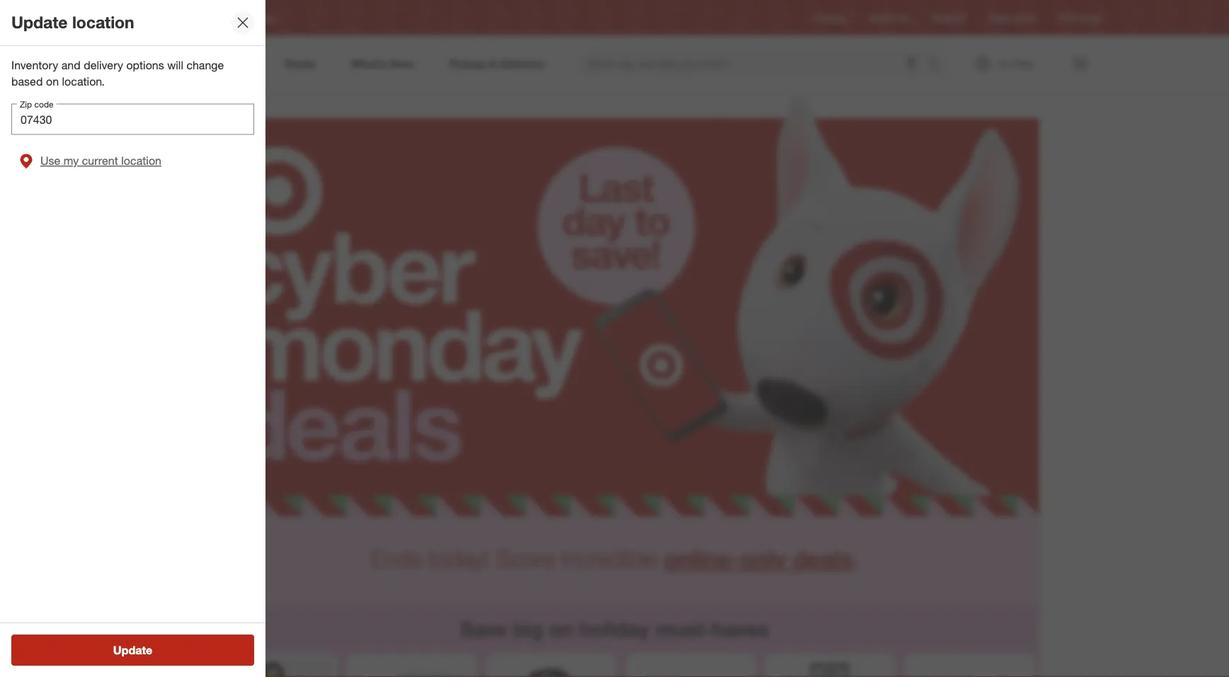 Task type: describe. For each thing, give the bounding box(es) containing it.
save big on holiday must-haves
[[460, 617, 769, 642]]

save
[[460, 617, 508, 642]]

ends
[[371, 545, 422, 574]]

redcard link
[[932, 12, 966, 24]]

weekly ad
[[870, 12, 910, 23]]

ends today! score incredible online-only deals .
[[371, 545, 859, 574]]

circle
[[1015, 12, 1037, 23]]

delivery
[[84, 58, 123, 72]]

none text field inside update location dialog
[[11, 104, 254, 135]]

weekly
[[870, 12, 897, 23]]

update button
[[11, 635, 254, 667]]

location.
[[62, 75, 105, 88]]

search
[[922, 58, 956, 72]]

on inside carousel region
[[549, 617, 574, 642]]

update location dialog
[[0, 0, 266, 678]]

target circle
[[989, 12, 1037, 23]]

redcard
[[932, 12, 966, 23]]

today!
[[429, 545, 490, 574]]

find stores link
[[1059, 12, 1102, 24]]

0 vertical spatial location
[[72, 12, 134, 32]]

update for update location
[[11, 12, 68, 32]]

inventory
[[11, 58, 58, 72]]

target cyber monday deals, last day to save! image
[[190, 92, 1040, 517]]

stores
[[1078, 12, 1102, 23]]

score
[[496, 545, 555, 574]]

registry
[[815, 12, 847, 23]]

incredible
[[562, 545, 658, 574]]

inventory and delivery options will change based on location.
[[11, 58, 224, 88]]

and
[[61, 58, 81, 72]]

What can we help you find? suggestions appear below search field
[[579, 48, 932, 79]]



Task type: vqa. For each thing, say whether or not it's contained in the screenshot.
Weekly Ad LINK
yes



Task type: locate. For each thing, give the bounding box(es) containing it.
find
[[1059, 12, 1076, 23]]

based
[[11, 75, 43, 88]]

1 horizontal spatial update
[[113, 644, 152, 658]]

update inside 'button'
[[113, 644, 152, 658]]

update
[[11, 12, 68, 32], [113, 644, 152, 658]]

my
[[64, 154, 79, 168]]

use my current location link
[[11, 144, 254, 179]]

on down inventory
[[46, 75, 59, 88]]

location
[[72, 12, 134, 32], [121, 154, 161, 168]]

target circle link
[[989, 12, 1037, 24]]

.
[[852, 545, 859, 574]]

search button
[[922, 48, 956, 82]]

must-
[[655, 617, 712, 642]]

1 vertical spatial on
[[549, 617, 574, 642]]

0 horizontal spatial update
[[11, 12, 68, 32]]

on
[[46, 75, 59, 88], [549, 617, 574, 642]]

on inside the inventory and delivery options will change based on location.
[[46, 75, 59, 88]]

on right big
[[549, 617, 574, 642]]

find stores
[[1059, 12, 1102, 23]]

target
[[989, 12, 1012, 23]]

1 vertical spatial update
[[113, 644, 152, 658]]

None text field
[[11, 104, 254, 135]]

big
[[513, 617, 543, 642]]

carousel region
[[190, 606, 1040, 678]]

current
[[82, 154, 118, 168]]

1 vertical spatial location
[[121, 154, 161, 168]]

haves
[[712, 617, 769, 642]]

use my current location
[[40, 154, 161, 168]]

location right the 'current'
[[121, 154, 161, 168]]

location up delivery
[[72, 12, 134, 32]]

weekly ad link
[[870, 12, 910, 24]]

only
[[741, 545, 787, 574]]

registry link
[[815, 12, 847, 24]]

1 horizontal spatial on
[[549, 617, 574, 642]]

use
[[40, 154, 60, 168]]

0 horizontal spatial on
[[46, 75, 59, 88]]

0 vertical spatial on
[[46, 75, 59, 88]]

0 vertical spatial update
[[11, 12, 68, 32]]

update location
[[11, 12, 134, 32]]

change
[[187, 58, 224, 72]]

holiday
[[579, 617, 650, 642]]

will
[[167, 58, 183, 72]]

options
[[126, 58, 164, 72]]

online-
[[664, 545, 741, 574]]

deals
[[793, 545, 852, 574]]

ad
[[899, 12, 910, 23]]

update for update
[[113, 644, 152, 658]]



